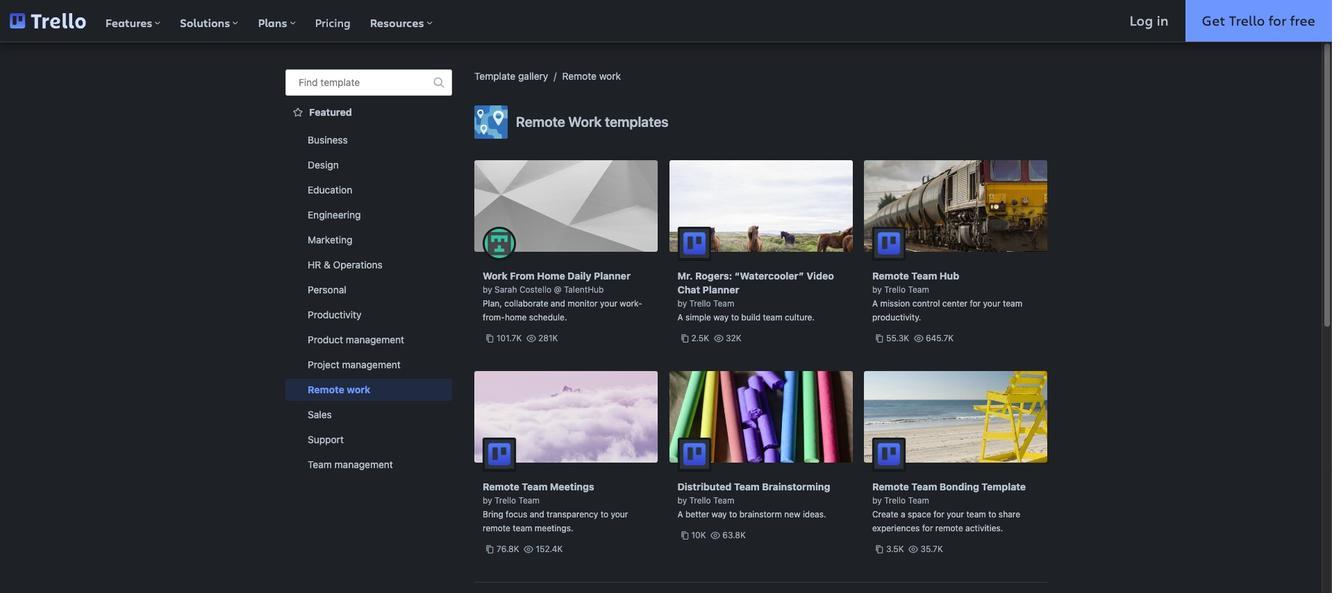 Task type: locate. For each thing, give the bounding box(es) containing it.
management inside 'link'
[[334, 459, 393, 471]]

101.7k
[[497, 333, 522, 344]]

0 horizontal spatial remote work
[[308, 384, 371, 396]]

schedule.
[[529, 313, 567, 323]]

0 vertical spatial work
[[599, 70, 621, 82]]

1 vertical spatial template
[[982, 481, 1026, 493]]

0 horizontal spatial remote
[[483, 524, 510, 534]]

1 vertical spatial work
[[347, 384, 371, 396]]

productivity link
[[285, 304, 452, 326]]

your
[[600, 299, 617, 309], [983, 299, 1000, 309], [611, 510, 628, 520], [947, 510, 964, 520]]

0 horizontal spatial work
[[347, 384, 371, 396]]

chat
[[678, 284, 700, 296]]

trello team image for remote
[[483, 438, 516, 472]]

team
[[911, 270, 937, 282], [908, 285, 929, 295], [713, 299, 734, 309], [308, 459, 332, 471], [522, 481, 548, 493], [734, 481, 760, 493], [911, 481, 937, 493], [518, 496, 540, 506], [713, 496, 734, 506], [908, 496, 929, 506]]

team right center
[[1003, 299, 1022, 309]]

template up share at the bottom right
[[982, 481, 1026, 493]]

work up the remote work templates
[[599, 70, 621, 82]]

for down space
[[922, 524, 933, 534]]

ideas.
[[803, 510, 826, 520]]

1 vertical spatial planner
[[703, 284, 739, 296]]

free
[[1290, 11, 1315, 30]]

a
[[901, 510, 905, 520]]

0 vertical spatial management
[[346, 334, 404, 346]]

work down project management
[[347, 384, 371, 396]]

0 vertical spatial a
[[872, 299, 878, 309]]

and inside work from home daily planner by sarah costello @ talenthub plan, collaborate and monitor your work- from-home schedule.
[[551, 299, 565, 309]]

to inside distributed team brainstorming by trello team a better way to brainstorm new ideas.
[[729, 510, 737, 520]]

your for remote team hub
[[983, 299, 1000, 309]]

way right simple
[[713, 313, 729, 323]]

work from home daily planner by sarah costello @ talenthub plan, collaborate and monitor your work- from-home schedule.
[[483, 270, 642, 323]]

remote right gallery
[[562, 70, 597, 82]]

to inside remote team meetings by trello team bring focus and transparency to your remote team meetings.
[[601, 510, 608, 520]]

management for team management
[[334, 459, 393, 471]]

to up 63.8k on the bottom right of the page
[[729, 510, 737, 520]]

remote up mission
[[872, 270, 909, 282]]

simple
[[685, 313, 711, 323]]

trello up a
[[884, 496, 906, 506]]

to right transparency
[[601, 510, 608, 520]]

1 horizontal spatial remote
[[935, 524, 963, 534]]

1 vertical spatial remote work
[[308, 384, 371, 396]]

product management link
[[285, 329, 452, 351]]

to left build
[[731, 313, 739, 323]]

way
[[713, 313, 729, 323], [712, 510, 727, 520]]

by inside work from home daily planner by sarah costello @ talenthub plan, collaborate and monitor your work- from-home schedule.
[[483, 285, 492, 295]]

productivity.
[[872, 313, 921, 323]]

brainstorm
[[739, 510, 782, 520]]

and down @
[[551, 299, 565, 309]]

your right transparency
[[611, 510, 628, 520]]

mission
[[880, 299, 910, 309]]

from-
[[483, 313, 505, 323]]

your down bonding
[[947, 510, 964, 520]]

management
[[346, 334, 404, 346], [342, 359, 401, 371], [334, 459, 393, 471]]

0 vertical spatial trello team image
[[872, 227, 906, 260]]

team inside 'link'
[[308, 459, 332, 471]]

education link
[[285, 179, 452, 201]]

template inside remote team bonding template by trello team create a space for your team to share experiences for remote activities.
[[982, 481, 1026, 493]]

distributed team brainstorming by trello team a better way to brainstorm new ideas.
[[678, 481, 830, 520]]

2 trello team image from the top
[[872, 438, 906, 472]]

trello team image
[[678, 227, 711, 260], [483, 438, 516, 472], [678, 438, 711, 472]]

way inside mr. rogers: "watercooler" video chat planner by trello team a simple way to build team culture.
[[713, 313, 729, 323]]

by up plan,
[[483, 285, 492, 295]]

0 horizontal spatial remote work link
[[285, 379, 452, 401]]

trello team image up mission
[[872, 227, 906, 260]]

0 vertical spatial way
[[713, 313, 729, 323]]

log in
[[1130, 11, 1169, 30]]

work up sarah
[[483, 270, 508, 282]]

by up mission
[[872, 285, 882, 295]]

build
[[741, 313, 761, 323]]

your left work-
[[600, 299, 617, 309]]

work-
[[620, 299, 642, 309]]

0 horizontal spatial planner
[[594, 270, 631, 282]]

0 vertical spatial remote work link
[[562, 70, 621, 82]]

remote work link down project management link
[[285, 379, 452, 401]]

0 horizontal spatial and
[[530, 510, 544, 520]]

features button
[[96, 0, 170, 42]]

@
[[554, 285, 562, 295]]

way inside distributed team brainstorming by trello team a better way to brainstorm new ideas.
[[712, 510, 727, 520]]

remote down bring
[[483, 524, 510, 534]]

trello up simple
[[689, 299, 711, 309]]

your right center
[[983, 299, 1000, 309]]

culture.
[[785, 313, 815, 323]]

planner down rogers:
[[703, 284, 739, 296]]

a for remote team hub
[[872, 299, 878, 309]]

remote up 35.7k
[[935, 524, 963, 534]]

trello up focus at the bottom left
[[495, 496, 516, 506]]

remote for bonding
[[872, 481, 909, 493]]

team right build
[[763, 313, 783, 323]]

find template
[[299, 76, 360, 88]]

management down the support link
[[334, 459, 393, 471]]

1 horizontal spatial remote work
[[562, 70, 621, 82]]

education
[[308, 184, 352, 196]]

your inside remote team meetings by trello team bring focus and transparency to your remote team meetings.
[[611, 510, 628, 520]]

planner inside work from home daily planner by sarah costello @ talenthub plan, collaborate and monitor your work- from-home schedule.
[[594, 270, 631, 282]]

0 vertical spatial planner
[[594, 270, 631, 282]]

team down focus at the bottom left
[[513, 524, 532, 534]]

1 vertical spatial and
[[530, 510, 544, 520]]

0 horizontal spatial template
[[474, 70, 516, 82]]

trello inside remote team hub by trello team a mission control center for your team productivity.
[[884, 285, 906, 295]]

trello team image
[[872, 227, 906, 260], [872, 438, 906, 472]]

1 trello team image from the top
[[872, 227, 906, 260]]

1 vertical spatial a
[[678, 313, 683, 323]]

and right focus at the bottom left
[[530, 510, 544, 520]]

management for project management
[[342, 359, 401, 371]]

way right better on the bottom right of the page
[[712, 510, 727, 520]]

work for remote work link to the right
[[599, 70, 621, 82]]

featured
[[309, 106, 352, 118]]

by inside remote team hub by trello team a mission control center for your team productivity.
[[872, 285, 882, 295]]

1 horizontal spatial work
[[599, 70, 621, 82]]

team up activities.
[[966, 510, 986, 520]]

log
[[1130, 11, 1153, 30]]

remote inside remote team bonding template by trello team create a space for your team to share experiences for remote activities.
[[872, 481, 909, 493]]

1 vertical spatial work
[[483, 270, 508, 282]]

hr & operations link
[[285, 254, 452, 276]]

to up activities.
[[988, 510, 996, 520]]

personal link
[[285, 279, 452, 301]]

by inside remote team bonding template by trello team create a space for your team to share experiences for remote activities.
[[872, 496, 882, 506]]

trello team image up the mr.
[[678, 227, 711, 260]]

trello team image for remote team bonding template
[[872, 438, 906, 472]]

remote down gallery
[[516, 114, 565, 130]]

work
[[599, 70, 621, 82], [347, 384, 371, 396]]

a inside distributed team brainstorming by trello team a better way to brainstorm new ideas.
[[678, 510, 683, 520]]

planner
[[594, 270, 631, 282], [703, 284, 739, 296]]

team inside remote team hub by trello team a mission control center for your team productivity.
[[1003, 299, 1022, 309]]

trello team image up distributed
[[678, 438, 711, 472]]

your inside remote team hub by trello team a mission control center for your team productivity.
[[983, 299, 1000, 309]]

design
[[308, 159, 339, 171]]

personal
[[308, 284, 346, 296]]

trello team image up bring
[[483, 438, 516, 472]]

remote inside remote team meetings by trello team bring focus and transparency to your remote team meetings.
[[483, 481, 519, 493]]

remote up create
[[872, 481, 909, 493]]

for
[[1268, 11, 1287, 30], [970, 299, 981, 309], [934, 510, 944, 520], [922, 524, 933, 534]]

1 horizontal spatial template
[[982, 481, 1026, 493]]

0 horizontal spatial work
[[483, 270, 508, 282]]

remote inside remote team bonding template by trello team create a space for your team to share experiences for remote activities.
[[935, 524, 963, 534]]

remote for meetings
[[483, 481, 519, 493]]

1 horizontal spatial planner
[[703, 284, 739, 296]]

trello up mission
[[884, 285, 906, 295]]

remote work down project management
[[308, 384, 371, 396]]

mr.
[[678, 270, 693, 282]]

remote inside remote team hub by trello team a mission control center for your team productivity.
[[872, 270, 909, 282]]

645.7k
[[926, 333, 954, 344]]

trello team image up create
[[872, 438, 906, 472]]

1 remote from the left
[[483, 524, 510, 534]]

marketing link
[[285, 229, 452, 251]]

55.3k
[[886, 333, 909, 344]]

2 vertical spatial a
[[678, 510, 683, 520]]

by up bring
[[483, 496, 492, 506]]

a
[[872, 299, 878, 309], [678, 313, 683, 323], [678, 510, 683, 520]]

1 vertical spatial way
[[712, 510, 727, 520]]

a left simple
[[678, 313, 683, 323]]

2 vertical spatial management
[[334, 459, 393, 471]]

remote up bring
[[483, 481, 519, 493]]

get trello for free
[[1202, 11, 1315, 30]]

a left mission
[[872, 299, 878, 309]]

2 remote from the left
[[935, 524, 963, 534]]

your for remote team meetings
[[611, 510, 628, 520]]

1 vertical spatial trello team image
[[872, 438, 906, 472]]

operations
[[333, 259, 383, 271]]

"watercooler"
[[735, 270, 804, 282]]

a left better on the bottom right of the page
[[678, 510, 683, 520]]

work for bottom remote work link
[[347, 384, 371, 396]]

0 vertical spatial and
[[551, 299, 565, 309]]

remote work link up the remote work templates
[[562, 70, 621, 82]]

template gallery link
[[474, 70, 548, 82]]

team inside remote team meetings by trello team bring focus and transparency to your remote team meetings.
[[513, 524, 532, 534]]

1 vertical spatial remote work link
[[285, 379, 452, 401]]

a inside remote team hub by trello team a mission control center for your team productivity.
[[872, 299, 878, 309]]

your inside remote team bonding template by trello team create a space for your team to share experiences for remote activities.
[[947, 510, 964, 520]]

trello image
[[10, 13, 86, 29], [10, 13, 86, 29]]

by up create
[[872, 496, 882, 506]]

for right center
[[970, 299, 981, 309]]

remote
[[483, 524, 510, 534], [935, 524, 963, 534]]

76.8k
[[497, 545, 519, 555]]

work left templates
[[568, 114, 602, 130]]

management down "productivity" link
[[346, 334, 404, 346]]

template left gallery
[[474, 70, 516, 82]]

trello up better on the bottom right of the page
[[689, 496, 711, 506]]

management down product management link
[[342, 359, 401, 371]]

collaborate
[[504, 299, 548, 309]]

by down chat at the top right
[[678, 299, 687, 309]]

remote work up the remote work templates
[[562, 70, 621, 82]]

1 horizontal spatial and
[[551, 299, 565, 309]]

1 vertical spatial management
[[342, 359, 401, 371]]

0 vertical spatial work
[[568, 114, 602, 130]]

hub
[[940, 270, 959, 282]]

new
[[784, 510, 800, 520]]

planner up talenthub
[[594, 270, 631, 282]]

space
[[908, 510, 931, 520]]

work
[[568, 114, 602, 130], [483, 270, 508, 282]]

by up better on the bottom right of the page
[[678, 496, 687, 506]]

pricing link
[[305, 0, 360, 42]]

your inside work from home daily planner by sarah costello @ talenthub plan, collaborate and monitor your work- from-home schedule.
[[600, 299, 617, 309]]



Task type: vqa. For each thing, say whether or not it's contained in the screenshot.


Task type: describe. For each thing, give the bounding box(es) containing it.
a for distributed team brainstorming
[[678, 510, 683, 520]]

1 horizontal spatial remote work link
[[562, 70, 621, 82]]

get trello for free link
[[1185, 0, 1332, 42]]

business link
[[285, 129, 452, 151]]

product
[[308, 334, 343, 346]]

work inside work from home daily planner by sarah costello @ talenthub plan, collaborate and monitor your work- from-home schedule.
[[483, 270, 508, 282]]

remote for hub
[[872, 270, 909, 282]]

10k
[[691, 531, 706, 541]]

design link
[[285, 154, 452, 176]]

meetings
[[550, 481, 594, 493]]

from
[[510, 270, 535, 282]]

focus
[[506, 510, 527, 520]]

rogers:
[[695, 270, 732, 282]]

transparency
[[547, 510, 598, 520]]

support
[[308, 434, 344, 446]]

281k
[[538, 333, 558, 344]]

team inside mr. rogers: "watercooler" video chat planner by trello team a simple way to build team culture.
[[763, 313, 783, 323]]

share
[[999, 510, 1020, 520]]

trello team image for mr.
[[678, 227, 711, 260]]

Find template field
[[285, 69, 452, 96]]

trello team image for distributed
[[678, 438, 711, 472]]

experiences
[[872, 524, 920, 534]]

marketing
[[308, 234, 352, 246]]

template
[[320, 76, 360, 88]]

product management
[[308, 334, 404, 346]]

bring
[[483, 510, 503, 520]]

remote inside remote team meetings by trello team bring focus and transparency to your remote team meetings.
[[483, 524, 510, 534]]

remote work templates
[[516, 114, 669, 130]]

video
[[807, 270, 834, 282]]

1 horizontal spatial work
[[568, 114, 602, 130]]

plans button
[[248, 0, 305, 42]]

team inside mr. rogers: "watercooler" video chat planner by trello team a simple way to build team culture.
[[713, 299, 734, 309]]

63.8k
[[723, 531, 746, 541]]

35.7k
[[921, 545, 943, 555]]

0 vertical spatial remote work
[[562, 70, 621, 82]]

management for product management
[[346, 334, 404, 346]]

trello inside mr. rogers: "watercooler" video chat planner by trello team a simple way to build team culture.
[[689, 299, 711, 309]]

daily
[[568, 270, 591, 282]]

distributed
[[678, 481, 732, 493]]

engineering link
[[285, 204, 452, 226]]

home
[[505, 313, 527, 323]]

plan,
[[483, 299, 502, 309]]

remote team hub by trello team a mission control center for your team productivity.
[[872, 270, 1022, 323]]

solutions
[[180, 15, 230, 31]]

a inside mr. rogers: "watercooler" video chat planner by trello team a simple way to build team culture.
[[678, 313, 683, 323]]

for left free on the right of the page
[[1268, 11, 1287, 30]]

resources
[[370, 15, 424, 31]]

activities.
[[965, 524, 1003, 534]]

log in link
[[1113, 0, 1185, 42]]

remote for templates
[[516, 114, 565, 130]]

0 vertical spatial template
[[474, 70, 516, 82]]

resources button
[[360, 0, 442, 42]]

better
[[685, 510, 709, 520]]

home
[[537, 270, 565, 282]]

3.5k
[[886, 545, 904, 555]]

32k
[[726, 333, 741, 344]]

trello right get
[[1229, 11, 1265, 30]]

for right space
[[934, 510, 944, 520]]

your for remote team bonding template
[[947, 510, 964, 520]]

remote work icon image
[[474, 106, 508, 139]]

2.5k
[[691, 333, 709, 344]]

meetings.
[[535, 524, 573, 534]]

remote down project
[[308, 384, 344, 396]]

templates
[[605, 114, 669, 130]]

monitor
[[568, 299, 598, 309]]

and inside remote team meetings by trello team bring focus and transparency to your remote team meetings.
[[530, 510, 544, 520]]

center
[[942, 299, 968, 309]]

by inside mr. rogers: "watercooler" video chat planner by trello team a simple way to build team culture.
[[678, 299, 687, 309]]

mr. rogers: "watercooler" video chat planner by trello team a simple way to build team culture.
[[678, 270, 834, 323]]

to inside remote team bonding template by trello team create a space for your team to share experiences for remote activities.
[[988, 510, 996, 520]]

trello inside remote team meetings by trello team bring focus and transparency to your remote team meetings.
[[495, 496, 516, 506]]

costello
[[519, 285, 552, 295]]

in
[[1157, 11, 1169, 30]]

gallery
[[518, 70, 548, 82]]

remote team bonding template by trello team create a space for your team to share experiences for remote activities.
[[872, 481, 1026, 534]]

project
[[308, 359, 339, 371]]

bonding
[[940, 481, 979, 493]]

brainstorming
[[762, 481, 830, 493]]

sarah costello @ talenthub image
[[483, 227, 516, 260]]

planner inside mr. rogers: "watercooler" video chat planner by trello team a simple way to build team culture.
[[703, 284, 739, 296]]

sales link
[[285, 404, 452, 426]]

control
[[912, 299, 940, 309]]

pricing
[[315, 15, 351, 30]]

trello inside remote team bonding template by trello team create a space for your team to share experiences for remote activities.
[[884, 496, 906, 506]]

team inside remote team bonding template by trello team create a space for your team to share experiences for remote activities.
[[966, 510, 986, 520]]

sarah
[[495, 285, 517, 295]]

support link
[[285, 429, 452, 451]]

for inside remote team hub by trello team a mission control center for your team productivity.
[[970, 299, 981, 309]]

by inside distributed team brainstorming by trello team a better way to brainstorm new ideas.
[[678, 496, 687, 506]]

template gallery
[[474, 70, 548, 82]]

team management link
[[285, 454, 452, 476]]

business
[[308, 134, 348, 146]]

hr & operations
[[308, 259, 383, 271]]

featured link
[[285, 101, 452, 124]]

by inside remote team meetings by trello team bring focus and transparency to your remote team meetings.
[[483, 496, 492, 506]]

features
[[105, 15, 152, 31]]

talenthub
[[564, 285, 604, 295]]

engineering
[[308, 209, 361, 221]]

plans
[[258, 15, 287, 31]]

trello team image for remote team hub
[[872, 227, 906, 260]]

get
[[1202, 11, 1225, 30]]

project management
[[308, 359, 401, 371]]

solutions button
[[170, 0, 248, 42]]

create
[[872, 510, 898, 520]]

productivity
[[308, 309, 362, 321]]

trello inside distributed team brainstorming by trello team a better way to brainstorm new ideas.
[[689, 496, 711, 506]]

to inside mr. rogers: "watercooler" video chat planner by trello team a simple way to build team culture.
[[731, 313, 739, 323]]



